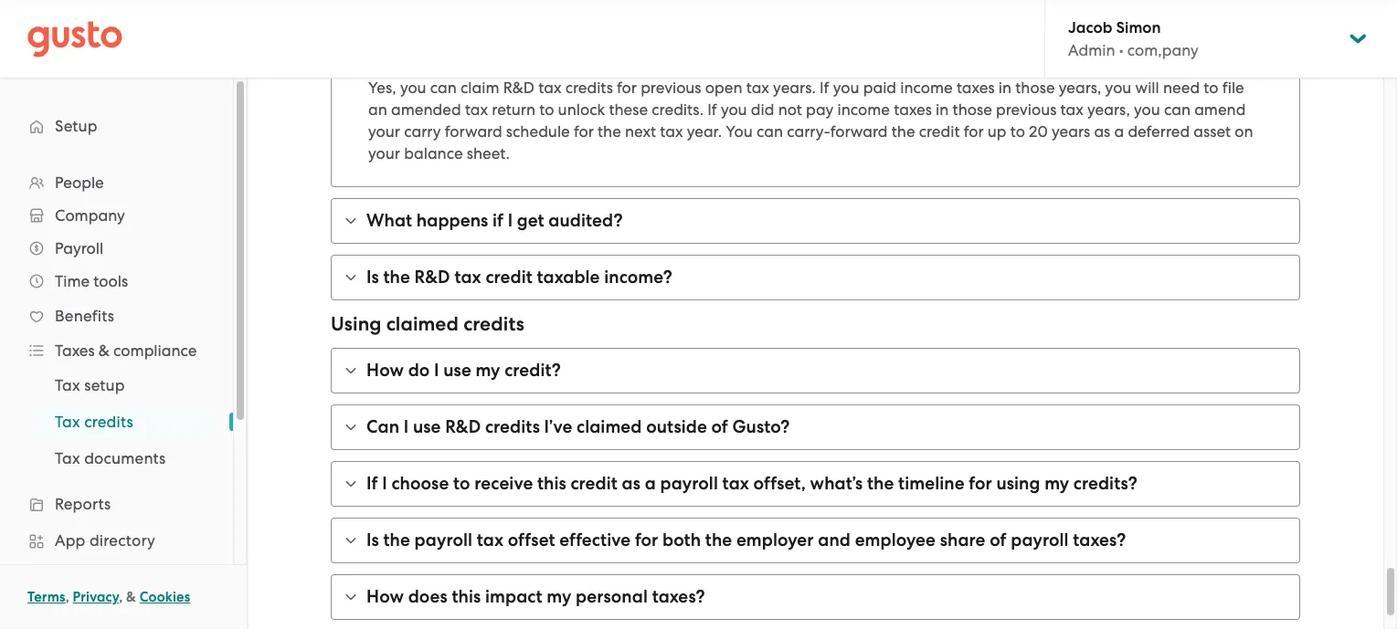 Task type: locate. For each thing, give the bounding box(es) containing it.
2 vertical spatial my
[[547, 586, 571, 607]]

benefits
[[55, 307, 114, 325]]

taxes?
[[1073, 530, 1126, 551], [652, 586, 705, 607]]

company button
[[18, 199, 215, 232]]

if up pay
[[820, 78, 829, 96]]

1 vertical spatial is
[[366, 530, 379, 551]]

2 horizontal spatial credit
[[919, 122, 960, 140]]

1 horizontal spatial ,
[[119, 589, 123, 606]]

yes, you can claim r&d tax credits for previous open tax years. if you paid income taxes in those years, you will need to file an amended tax return to unlock these credits. if you did not pay income taxes in those previous tax years, you can amend your carry forward schedule for the next tax year. you can carry-forward the credit for up to 20 years as a deferred asset on your balance sheet.
[[368, 78, 1253, 162]]

1 vertical spatial tax
[[55, 413, 80, 431]]

0 horizontal spatial of
[[711, 416, 728, 437]]

0 horizontal spatial taxes?
[[652, 586, 705, 607]]

a inside yes, you can claim r&d tax credits for previous open tax years. if you paid income taxes in those years, you will need to file an amended tax return to unlock these credits. if you did not pay income taxes in those previous tax years, you can amend your carry forward schedule for the next tax year. you can carry-forward the credit for up to 20 years as a deferred asset on your balance sheet.
[[1114, 122, 1124, 140]]

those up "20"
[[1015, 78, 1055, 96]]

1 vertical spatial taxes?
[[652, 586, 705, 607]]

the down choose
[[383, 530, 410, 551]]

what's
[[810, 473, 863, 494]]

1 horizontal spatial credit
[[571, 473, 618, 494]]

0 vertical spatial claimed
[[386, 312, 459, 336]]

i left choose
[[382, 473, 387, 494]]

0 vertical spatial r&d
[[503, 78, 535, 96]]

income
[[900, 78, 953, 96], [837, 100, 890, 118]]

tax left offset, at the bottom right
[[722, 473, 749, 494]]

1 vertical spatial in
[[936, 100, 949, 118]]

r&d
[[503, 78, 535, 96], [414, 266, 450, 287], [445, 416, 481, 437]]

credits down the is the r&d tax credit taxable income?
[[463, 312, 524, 336]]

credit up effective
[[571, 473, 618, 494]]

1 horizontal spatial use
[[443, 360, 471, 381]]

0 vertical spatial can
[[430, 78, 457, 96]]

this right does
[[452, 586, 481, 607]]

is
[[366, 266, 379, 287], [366, 530, 379, 551]]

1 horizontal spatial payroll
[[660, 473, 718, 494]]

1 vertical spatial &
[[126, 589, 136, 606]]

timeline
[[898, 473, 965, 494]]

previous
[[641, 78, 701, 96], [996, 100, 1057, 118]]

can up "amended"
[[430, 78, 457, 96]]

i right do
[[434, 360, 439, 381]]

r&d down how do i use my credit?
[[445, 416, 481, 437]]

taxes
[[957, 78, 995, 96], [894, 100, 932, 118]]

as up effective
[[622, 473, 641, 494]]

tools
[[93, 272, 128, 291]]

taxes? down the 'credits?' on the bottom right of page
[[1073, 530, 1126, 551]]

, left cookies
[[119, 589, 123, 606]]

0 horizontal spatial can
[[430, 78, 457, 96]]

2 vertical spatial if
[[366, 473, 378, 494]]

1 vertical spatial income
[[837, 100, 890, 118]]

to up "schedule"
[[539, 100, 554, 118]]

you down the will
[[1134, 100, 1160, 118]]

to left "20"
[[1010, 122, 1025, 140]]

r&d up the return
[[503, 78, 535, 96]]

the up using claimed credits
[[383, 266, 410, 287]]

my right impact
[[547, 586, 571, 607]]

0 vertical spatial is
[[366, 266, 379, 287]]

payroll
[[660, 473, 718, 494], [414, 530, 473, 551], [1011, 530, 1069, 551]]

do
[[408, 360, 430, 381]]

0 vertical spatial use
[[443, 360, 471, 381]]

jacob simon admin • com,pany
[[1068, 18, 1199, 59]]

a left deferred
[[1114, 122, 1124, 140]]

a down outside
[[645, 473, 656, 494]]

credits inside yes, you can claim r&d tax credits for previous open tax years. if you paid income taxes in those years, you will need to file an amended tax return to unlock these credits. if you did not pay income taxes in those previous tax years, you can amend your carry forward schedule for the next tax year. you can carry-forward the credit for up to 20 years as a deferred asset on your balance sheet.
[[565, 78, 613, 96]]

& inside dropdown button
[[99, 342, 110, 360]]

1 horizontal spatial taxes?
[[1073, 530, 1126, 551]]

for left using
[[969, 473, 992, 494]]

a inside dropdown button
[[645, 473, 656, 494]]

previous up credits.
[[641, 78, 701, 96]]

you left the will
[[1105, 78, 1132, 96]]

1 horizontal spatial a
[[1114, 122, 1124, 140]]

paid
[[863, 78, 896, 96]]

if left choose
[[366, 473, 378, 494]]

the
[[598, 122, 621, 140], [892, 122, 915, 140], [383, 266, 410, 287], [867, 473, 894, 494], [383, 530, 410, 551], [705, 530, 732, 551]]

previous up "20"
[[996, 100, 1057, 118]]

tax for tax documents
[[55, 450, 80, 468]]

0 vertical spatial a
[[1114, 122, 1124, 140]]

for left the both
[[635, 530, 658, 551]]

as right years
[[1094, 122, 1110, 140]]

2 is from the top
[[366, 530, 379, 551]]

0 vertical spatial in
[[998, 78, 1012, 96]]

& left cookies
[[126, 589, 136, 606]]

deferred
[[1128, 122, 1190, 140]]

use right do
[[443, 360, 471, 381]]

& right taxes
[[99, 342, 110, 360]]

my left credit?
[[476, 360, 500, 381]]

2 horizontal spatial my
[[1045, 473, 1069, 494]]

tax down the tax setup
[[55, 413, 80, 431]]

credits
[[565, 78, 613, 96], [463, 312, 524, 336], [84, 413, 133, 431], [485, 416, 540, 437]]

income?
[[604, 266, 672, 287]]

this right the receive
[[537, 473, 566, 494]]

you left paid
[[833, 78, 859, 96]]

is inside dropdown button
[[366, 530, 379, 551]]

1 vertical spatial can
[[1164, 100, 1191, 118]]

privacy
[[73, 589, 119, 606]]

can
[[430, 78, 457, 96], [1164, 100, 1191, 118], [756, 122, 783, 140]]

sheet.
[[467, 144, 510, 162]]

0 horizontal spatial a
[[645, 473, 656, 494]]

income right paid
[[900, 78, 953, 96]]

impact
[[485, 586, 542, 607]]

to left "file"
[[1204, 78, 1219, 96]]

to
[[1204, 78, 1219, 96], [539, 100, 554, 118], [1010, 122, 1025, 140], [453, 473, 470, 494]]

credits up tax documents
[[84, 413, 133, 431]]

claimed inside 'can i use r&d credits i've claimed outside of gusto?' dropdown button
[[577, 416, 642, 437]]

2 vertical spatial tax
[[55, 450, 80, 468]]

documents
[[84, 450, 166, 468]]

2 list from the top
[[0, 367, 233, 477]]

income down paid
[[837, 100, 890, 118]]

how left does
[[366, 586, 404, 607]]

3 tax from the top
[[55, 450, 80, 468]]

payroll up the both
[[660, 473, 718, 494]]

years, down admin
[[1059, 78, 1101, 96]]

payroll down using
[[1011, 530, 1069, 551]]

0 vertical spatial my
[[476, 360, 500, 381]]

those up up
[[953, 100, 992, 118]]

if up year.
[[707, 100, 717, 118]]

1 horizontal spatial of
[[990, 530, 1006, 551]]

0 vertical spatial if
[[820, 78, 829, 96]]

taxes? down the both
[[652, 586, 705, 607]]

tax up "did"
[[746, 78, 769, 96]]

how do i use my credit? button
[[332, 349, 1299, 392]]

1 vertical spatial a
[[645, 473, 656, 494]]

payroll inside if i choose to receive this credit as a payroll tax offset, what's the timeline for using my credits? dropdown button
[[660, 473, 718, 494]]

unlock
[[558, 100, 605, 118]]

1 horizontal spatial those
[[1015, 78, 1055, 96]]

if
[[820, 78, 829, 96], [707, 100, 717, 118], [366, 473, 378, 494]]

these
[[609, 100, 648, 118]]

1 horizontal spatial forward
[[830, 122, 888, 140]]

1 vertical spatial claimed
[[577, 416, 642, 437]]

forward down pay
[[830, 122, 888, 140]]

people
[[55, 174, 104, 192]]

1 vertical spatial previous
[[996, 100, 1057, 118]]

terms
[[27, 589, 65, 606]]

those
[[1015, 78, 1055, 96], [953, 100, 992, 118]]

1 vertical spatial as
[[622, 473, 641, 494]]

0 horizontal spatial credit
[[486, 266, 533, 287]]

taxes up up
[[957, 78, 995, 96]]

years,
[[1059, 78, 1101, 96], [1087, 100, 1130, 118]]

both
[[662, 530, 701, 551]]

r&d up using claimed credits
[[414, 266, 450, 287]]

, left "privacy"
[[65, 589, 69, 606]]

file
[[1222, 78, 1244, 96]]

0 vertical spatial previous
[[641, 78, 701, 96]]

0 vertical spatial as
[[1094, 122, 1110, 140]]

0 horizontal spatial payroll
[[414, 530, 473, 551]]

1 horizontal spatial if
[[707, 100, 717, 118]]

1 vertical spatial r&d
[[414, 266, 450, 287]]

i right if
[[508, 210, 513, 231]]

tax
[[55, 376, 80, 395], [55, 413, 80, 431], [55, 450, 80, 468]]

tax down taxes
[[55, 376, 80, 395]]

a
[[1114, 122, 1124, 140], [645, 473, 656, 494]]

0 horizontal spatial income
[[837, 100, 890, 118]]

credit inside if i choose to receive this credit as a payroll tax offset, what's the timeline for using my credits? dropdown button
[[571, 473, 618, 494]]

of right share
[[990, 530, 1006, 551]]

forward up sheet.
[[445, 122, 502, 140]]

credit down if
[[486, 266, 533, 287]]

0 horizontal spatial my
[[476, 360, 500, 381]]

1 horizontal spatial &
[[126, 589, 136, 606]]

0 horizontal spatial claimed
[[386, 312, 459, 336]]

2 how from the top
[[366, 586, 404, 607]]

0 horizontal spatial previous
[[641, 78, 701, 96]]

1 list from the top
[[0, 166, 233, 630]]

1 horizontal spatial in
[[998, 78, 1012, 96]]

0 vertical spatial taxes
[[957, 78, 995, 96]]

credits up unlock at left
[[565, 78, 613, 96]]

credits left the i've
[[485, 416, 540, 437]]

using
[[996, 473, 1040, 494]]

the inside 'dropdown button'
[[383, 266, 410, 287]]

my right using
[[1045, 473, 1069, 494]]

0 horizontal spatial as
[[622, 473, 641, 494]]

0 vertical spatial how
[[366, 360, 404, 381]]

i right can
[[404, 416, 409, 437]]

1 horizontal spatial my
[[547, 586, 571, 607]]

tax down happens
[[454, 266, 481, 287]]

taxes down paid
[[894, 100, 932, 118]]

reports
[[55, 495, 111, 514]]

is the payroll tax offset effective for both the employer and employee share of payroll taxes? button
[[332, 519, 1299, 562]]

claimed right the i've
[[577, 416, 642, 437]]

simon
[[1116, 18, 1161, 37]]

for inside is the payroll tax offset effective for both the employer and employee share of payroll taxes? dropdown button
[[635, 530, 658, 551]]

years, up years
[[1087, 100, 1130, 118]]

0 vertical spatial tax
[[55, 376, 80, 395]]

r&d inside yes, you can claim r&d tax credits for previous open tax years. if you paid income taxes in those years, you will need to file an amended tax return to unlock these credits. if you did not pay income taxes in those previous tax years, you can amend your carry forward schedule for the next tax year. you can carry-forward the credit for up to 20 years as a deferred asset on your balance sheet.
[[503, 78, 535, 96]]

how left do
[[366, 360, 404, 381]]

1 vertical spatial how
[[366, 586, 404, 607]]

1 vertical spatial those
[[953, 100, 992, 118]]

home image
[[27, 21, 122, 57]]

the down these
[[598, 122, 621, 140]]

share
[[940, 530, 985, 551]]

terms link
[[27, 589, 65, 606]]

1 horizontal spatial as
[[1094, 122, 1110, 140]]

if i choose to receive this credit as a payroll tax offset, what's the timeline for using my credits?
[[366, 473, 1137, 494]]

2 vertical spatial can
[[756, 122, 783, 140]]

you up "amended"
[[400, 78, 426, 96]]

0 horizontal spatial forward
[[445, 122, 502, 140]]

2 your from the top
[[368, 144, 400, 162]]

can
[[366, 416, 399, 437]]

claimed up do
[[386, 312, 459, 336]]

an
[[368, 100, 387, 118]]

1 how from the top
[[366, 360, 404, 381]]

app
[[55, 532, 85, 550]]

0 horizontal spatial &
[[99, 342, 110, 360]]

1 vertical spatial taxes
[[894, 100, 932, 118]]

to right choose
[[453, 473, 470, 494]]

tax left offset
[[477, 530, 504, 551]]

tax up years
[[1060, 100, 1084, 118]]

payroll up does
[[414, 530, 473, 551]]

1 tax from the top
[[55, 376, 80, 395]]

credit?
[[505, 360, 561, 381]]

as inside yes, you can claim r&d tax credits for previous open tax years. if you paid income taxes in those years, you will need to file an amended tax return to unlock these credits. if you did not pay income taxes in those previous tax years, you can amend your carry forward schedule for the next tax year. you can carry-forward the credit for up to 20 years as a deferred asset on your balance sheet.
[[1094, 122, 1110, 140]]

r&d inside 'dropdown button'
[[414, 266, 450, 287]]

1 forward from the left
[[445, 122, 502, 140]]

you up you
[[721, 100, 747, 118]]

0 vertical spatial your
[[368, 122, 400, 140]]

of
[[711, 416, 728, 437], [990, 530, 1006, 551]]

is for is the r&d tax credit taxable income?
[[366, 266, 379, 287]]

did
[[751, 100, 774, 118]]

2 horizontal spatial can
[[1164, 100, 1191, 118]]

0 horizontal spatial if
[[366, 473, 378, 494]]

1 horizontal spatial claimed
[[577, 416, 642, 437]]

tax documents
[[55, 450, 166, 468]]

0 horizontal spatial this
[[452, 586, 481, 607]]

tax down tax credits
[[55, 450, 80, 468]]

2 vertical spatial credit
[[571, 473, 618, 494]]

1 is from the top
[[366, 266, 379, 287]]

app directory link
[[18, 524, 215, 557]]

offset
[[508, 530, 555, 551]]

0 vertical spatial &
[[99, 342, 110, 360]]

credit left up
[[919, 122, 960, 140]]

can down "did"
[[756, 122, 783, 140]]

0 horizontal spatial ,
[[65, 589, 69, 606]]

tax documents link
[[33, 442, 215, 475]]

tax down credits.
[[660, 122, 683, 140]]

taxable
[[537, 266, 600, 287]]

to inside dropdown button
[[453, 473, 470, 494]]

0 vertical spatial those
[[1015, 78, 1055, 96]]

0 vertical spatial income
[[900, 78, 953, 96]]

you
[[400, 78, 426, 96], [833, 78, 859, 96], [1105, 78, 1132, 96], [721, 100, 747, 118], [1134, 100, 1160, 118]]

2 horizontal spatial if
[[820, 78, 829, 96]]

1 vertical spatial use
[[413, 416, 441, 437]]

for
[[617, 78, 637, 96], [574, 122, 594, 140], [964, 122, 984, 140], [969, 473, 992, 494], [635, 530, 658, 551]]

credits?
[[1073, 473, 1137, 494]]

forward
[[445, 122, 502, 140], [830, 122, 888, 140]]

0 vertical spatial this
[[537, 473, 566, 494]]

of left gusto?
[[711, 416, 728, 437]]

tax down claim
[[465, 100, 488, 118]]

1 vertical spatial your
[[368, 144, 400, 162]]

0 vertical spatial credit
[[919, 122, 960, 140]]

use right can
[[413, 416, 441, 437]]

yes,
[[368, 78, 396, 96]]

i inside if i choose to receive this credit as a payroll tax offset, what's the timeline for using my credits? dropdown button
[[382, 473, 387, 494]]

is inside 'dropdown button'
[[366, 266, 379, 287]]

you
[[726, 122, 753, 140]]

taxes & compliance
[[55, 342, 197, 360]]

the right the both
[[705, 530, 732, 551]]

list
[[0, 166, 233, 630], [0, 367, 233, 477]]

2 vertical spatial r&d
[[445, 416, 481, 437]]

your
[[368, 122, 400, 140], [368, 144, 400, 162]]

tax up unlock at left
[[538, 78, 561, 96]]

can down need
[[1164, 100, 1191, 118]]

for up these
[[617, 78, 637, 96]]

2 tax from the top
[[55, 413, 80, 431]]

1 vertical spatial credit
[[486, 266, 533, 287]]



Task type: vqa. For each thing, say whether or not it's contained in the screenshot.
the bottommost your
yes



Task type: describe. For each thing, give the bounding box(es) containing it.
r&d inside dropdown button
[[445, 416, 481, 437]]

my for how do i use my credit?
[[476, 360, 500, 381]]

can i use r&d credits i've claimed outside of gusto?
[[366, 416, 790, 437]]

choose
[[391, 473, 449, 494]]

0 horizontal spatial taxes
[[894, 100, 932, 118]]

how for how do i use my credit?
[[366, 360, 404, 381]]

taxes & compliance button
[[18, 334, 215, 367]]

com,pany
[[1127, 41, 1199, 59]]

0 horizontal spatial those
[[953, 100, 992, 118]]

using
[[331, 312, 382, 336]]

2 forward from the left
[[830, 122, 888, 140]]

is for is the payroll tax offset effective for both the employer and employee share of payroll taxes?
[[366, 530, 379, 551]]

benefits link
[[18, 300, 215, 333]]

up
[[988, 122, 1007, 140]]

if inside dropdown button
[[366, 473, 378, 494]]

is the r&d tax credit taxable income?
[[366, 266, 672, 287]]

how does this impact my personal taxes?
[[366, 586, 705, 607]]

admin
[[1068, 41, 1115, 59]]

1 horizontal spatial this
[[537, 473, 566, 494]]

2 horizontal spatial payroll
[[1011, 530, 1069, 551]]

claim
[[461, 78, 499, 96]]

my for how does this impact my personal taxes?
[[547, 586, 571, 607]]

tax for tax credits
[[55, 413, 80, 431]]

cookies
[[140, 589, 190, 606]]

1 horizontal spatial taxes
[[957, 78, 995, 96]]

employee
[[855, 530, 936, 551]]

reports link
[[18, 488, 215, 521]]

is the payroll tax offset effective for both the employer and employee share of payroll taxes?
[[366, 530, 1126, 551]]

credits inside dropdown button
[[485, 416, 540, 437]]

need
[[1163, 78, 1200, 96]]

gusto navigation element
[[0, 79, 233, 630]]

time tools
[[55, 272, 128, 291]]

balance
[[404, 144, 463, 162]]

is the r&d tax credit taxable income? button
[[332, 255, 1299, 299]]

asset
[[1194, 122, 1231, 140]]

1 , from the left
[[65, 589, 69, 606]]

1 vertical spatial this
[[452, 586, 481, 607]]

list containing tax setup
[[0, 367, 233, 477]]

as inside dropdown button
[[622, 473, 641, 494]]

1 vertical spatial of
[[990, 530, 1006, 551]]

cookies button
[[140, 587, 190, 609]]

company
[[55, 207, 125, 225]]

next
[[625, 122, 656, 140]]

tax credits
[[55, 413, 133, 431]]

amended
[[391, 100, 461, 118]]

outside
[[646, 416, 707, 437]]

for inside if i choose to receive this credit as a payroll tax offset, what's the timeline for using my credits? dropdown button
[[969, 473, 992, 494]]

for left up
[[964, 122, 984, 140]]

setup
[[84, 376, 125, 395]]

the right what's
[[867, 473, 894, 494]]

list containing people
[[0, 166, 233, 630]]

credit inside is the r&d tax credit taxable income? 'dropdown button'
[[486, 266, 533, 287]]

will
[[1135, 78, 1159, 96]]

i've
[[544, 416, 572, 437]]

0 horizontal spatial in
[[936, 100, 949, 118]]

open
[[705, 78, 742, 96]]

pay
[[806, 100, 834, 118]]

directory
[[89, 532, 155, 550]]

years
[[1052, 122, 1090, 140]]

i inside 'can i use r&d credits i've claimed outside of gusto?' dropdown button
[[404, 416, 409, 437]]

setup link
[[18, 110, 215, 143]]

1 vertical spatial my
[[1045, 473, 1069, 494]]

years.
[[773, 78, 816, 96]]

setup
[[55, 117, 98, 135]]

credits.
[[652, 100, 704, 118]]

jacob
[[1068, 18, 1112, 37]]

1 vertical spatial years,
[[1087, 100, 1130, 118]]

what happens if i get audited?
[[366, 210, 623, 231]]

what
[[366, 210, 412, 231]]

1 horizontal spatial previous
[[996, 100, 1057, 118]]

get
[[517, 210, 544, 231]]

and
[[818, 530, 851, 551]]

privacy link
[[73, 589, 119, 606]]

if
[[492, 210, 504, 231]]

does
[[408, 586, 448, 607]]

payroll button
[[18, 232, 215, 265]]

on
[[1235, 122, 1253, 140]]

•
[[1119, 41, 1124, 59]]

carry-
[[787, 122, 830, 140]]

tax inside 'dropdown button'
[[454, 266, 481, 287]]

return
[[492, 100, 535, 118]]

tax setup link
[[33, 369, 215, 402]]

offset,
[[753, 473, 806, 494]]

terms , privacy , & cookies
[[27, 589, 190, 606]]

personal
[[576, 586, 648, 607]]

carry
[[404, 122, 441, 140]]

happens
[[416, 210, 488, 231]]

credits inside gusto navigation 'element'
[[84, 413, 133, 431]]

i inside how do i use my credit? dropdown button
[[434, 360, 439, 381]]

time
[[55, 272, 90, 291]]

payroll
[[55, 239, 103, 258]]

tax for tax setup
[[55, 376, 80, 395]]

not
[[778, 100, 802, 118]]

app directory
[[55, 532, 155, 550]]

using claimed credits
[[331, 312, 524, 336]]

credit inside yes, you can claim r&d tax credits for previous open tax years. if you paid income taxes in those years, you will need to file an amended tax return to unlock these credits. if you did not pay income taxes in those previous tax years, you can amend your carry forward schedule for the next tax year. you can carry-forward the credit for up to 20 years as a deferred asset on your balance sheet.
[[919, 122, 960, 140]]

how does this impact my personal taxes? button
[[332, 575, 1299, 619]]

2 , from the left
[[119, 589, 123, 606]]

effective
[[559, 530, 631, 551]]

how do i use my credit?
[[366, 360, 561, 381]]

1 horizontal spatial can
[[756, 122, 783, 140]]

20
[[1029, 122, 1048, 140]]

0 vertical spatial of
[[711, 416, 728, 437]]

taxes
[[55, 342, 95, 360]]

0 vertical spatial taxes?
[[1073, 530, 1126, 551]]

1 your from the top
[[368, 122, 400, 140]]

what happens if i get audited? button
[[332, 199, 1299, 243]]

time tools button
[[18, 265, 215, 298]]

year.
[[687, 122, 722, 140]]

amend
[[1194, 100, 1246, 118]]

for down unlock at left
[[574, 122, 594, 140]]

0 horizontal spatial use
[[413, 416, 441, 437]]

1 vertical spatial if
[[707, 100, 717, 118]]

0 vertical spatial years,
[[1059, 78, 1101, 96]]

people button
[[18, 166, 215, 199]]

i inside what happens if i get audited? dropdown button
[[508, 210, 513, 231]]

1 horizontal spatial income
[[900, 78, 953, 96]]

the down paid
[[892, 122, 915, 140]]

how for how does this impact my personal taxes?
[[366, 586, 404, 607]]



